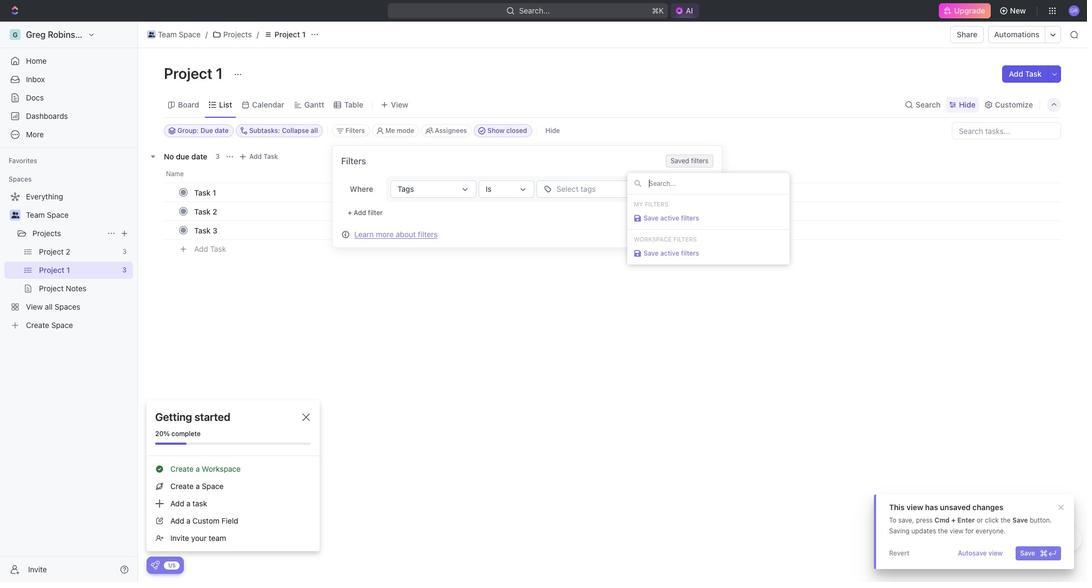 Task type: locate. For each thing, give the bounding box(es) containing it.
complete
[[171, 430, 201, 438]]

view up 'save,' on the right bottom of page
[[907, 503, 923, 512]]

2 horizontal spatial view
[[989, 550, 1003, 558]]

active up workspace filters
[[660, 214, 679, 222]]

0 horizontal spatial project
[[164, 64, 212, 82]]

add task button up 'customize'
[[1002, 65, 1048, 83]]

+ left filter
[[348, 209, 352, 217]]

add task up the ‎task 1 link
[[249, 153, 278, 161]]

autosave view
[[958, 550, 1003, 558]]

0 vertical spatial projects
[[223, 30, 252, 39]]

1 vertical spatial add task button
[[236, 150, 282, 163]]

space inside sidebar navigation
[[47, 210, 69, 220]]

0 vertical spatial view
[[907, 503, 923, 512]]

0 horizontal spatial projects
[[32, 229, 61, 238]]

0 horizontal spatial projects link
[[32, 225, 103, 242]]

search button
[[902, 97, 944, 112]]

active down workspace filters
[[660, 249, 679, 257]]

assignees button
[[421, 124, 472, 137]]

tree containing team space
[[4, 188, 133, 334]]

1 horizontal spatial hide
[[959, 100, 976, 109]]

board link
[[176, 97, 199, 112]]

save active filters down workspace filters
[[644, 249, 699, 257]]

add up the ‎task 1 link
[[249, 153, 262, 161]]

filters
[[345, 127, 365, 135], [645, 201, 668, 208], [673, 236, 697, 243]]

add a custom field
[[170, 517, 238, 526]]

1 vertical spatial 1
[[216, 64, 223, 82]]

Search tasks... text field
[[952, 123, 1061, 139]]

0 horizontal spatial project 1
[[164, 64, 226, 82]]

0 horizontal spatial team space link
[[26, 207, 131, 224]]

0 horizontal spatial the
[[938, 527, 948, 535]]

2 horizontal spatial add task button
[[1002, 65, 1048, 83]]

create up create a space
[[170, 465, 194, 474]]

learn more about filters link
[[354, 230, 438, 239]]

0 vertical spatial the
[[1001, 517, 1011, 525]]

task
[[192, 499, 207, 508]]

1 vertical spatial invite
[[28, 565, 47, 574]]

1 horizontal spatial team space
[[158, 30, 201, 39]]

share button
[[950, 26, 984, 43]]

‎task 2
[[194, 207, 217, 216]]

dashboards
[[26, 111, 68, 121]]

0 vertical spatial create
[[170, 465, 194, 474]]

a down add a task
[[186, 517, 190, 526]]

add task button up the ‎task 1 link
[[236, 150, 282, 163]]

0 horizontal spatial team space
[[26, 210, 69, 220]]

projects link inside sidebar navigation
[[32, 225, 103, 242]]

assignees
[[435, 127, 467, 135]]

workspace up create a space
[[202, 465, 241, 474]]

task
[[1025, 69, 1042, 78], [264, 153, 278, 161], [194, 226, 211, 235], [210, 244, 226, 253]]

0 horizontal spatial workspace
[[202, 465, 241, 474]]

2 horizontal spatial add task
[[1009, 69, 1042, 78]]

/
[[205, 30, 208, 39], [257, 30, 259, 39]]

add task button down the task 3
[[189, 243, 230, 256]]

filters right 'saved'
[[691, 157, 709, 165]]

add task for add task button to the left
[[194, 244, 226, 253]]

this
[[889, 503, 905, 512]]

‎task left 2 on the top left of the page
[[194, 207, 211, 216]]

1 horizontal spatial +
[[951, 517, 956, 525]]

0 vertical spatial add task
[[1009, 69, 1042, 78]]

1 horizontal spatial workspace
[[634, 236, 672, 243]]

team space link
[[144, 28, 203, 41], [26, 207, 131, 224]]

1 vertical spatial create
[[170, 482, 194, 491]]

space right user group image
[[47, 210, 69, 220]]

add task down the task 3
[[194, 244, 226, 253]]

create up add a task
[[170, 482, 194, 491]]

2 create from the top
[[170, 482, 194, 491]]

0 vertical spatial ‎task
[[194, 188, 211, 197]]

docs link
[[4, 89, 133, 107]]

3 right "date"
[[215, 153, 220, 161]]

team space right user group image
[[26, 210, 69, 220]]

tags
[[398, 184, 414, 194]]

to
[[889, 517, 896, 525]]

save down workspace filters
[[644, 249, 659, 257]]

1 vertical spatial active
[[660, 249, 679, 257]]

upgrade link
[[939, 3, 991, 18]]

learn more about filters
[[354, 230, 438, 239]]

calendar link
[[250, 97, 284, 112]]

1 horizontal spatial add task button
[[236, 150, 282, 163]]

save inside "this view has unsaved changes to save, press cmd + enter or click the save button. saving updates the view for everyone."
[[1012, 517, 1028, 525]]

team space right user group icon at the left top
[[158, 30, 201, 39]]

project 1 link
[[261, 28, 308, 41]]

0 vertical spatial team
[[158, 30, 177, 39]]

invite inside sidebar navigation
[[28, 565, 47, 574]]

add
[[1009, 69, 1023, 78], [249, 153, 262, 161], [354, 209, 366, 217], [194, 244, 208, 253], [170, 499, 184, 508], [170, 517, 184, 526]]

1 vertical spatial hide
[[545, 127, 560, 135]]

getting started
[[155, 411, 230, 423]]

search
[[916, 100, 941, 109]]

home link
[[4, 52, 133, 70]]

save
[[644, 214, 659, 222], [644, 249, 659, 257], [1012, 517, 1028, 525], [1020, 550, 1035, 558]]

task 3 link
[[191, 223, 351, 238]]

save active filters up workspace filters
[[644, 214, 699, 222]]

hide inside dropdown button
[[959, 100, 976, 109]]

+ right cmd
[[951, 517, 956, 525]]

1
[[302, 30, 306, 39], [216, 64, 223, 82], [213, 188, 216, 197]]

0 vertical spatial invite
[[170, 534, 189, 543]]

tree
[[4, 188, 133, 334]]

automations
[[994, 30, 1040, 39]]

getting
[[155, 411, 192, 423]]

1 create from the top
[[170, 465, 194, 474]]

save active filters
[[644, 214, 699, 222], [644, 249, 699, 257]]

+ inside "this view has unsaved changes to save, press cmd + enter or click the save button. saving updates the view for everyone."
[[951, 517, 956, 525]]

1 vertical spatial space
[[47, 210, 69, 220]]

hide inside button
[[545, 127, 560, 135]]

invite for invite
[[28, 565, 47, 574]]

0 horizontal spatial invite
[[28, 565, 47, 574]]

0 vertical spatial filters
[[345, 127, 365, 135]]

0 horizontal spatial view
[[907, 503, 923, 512]]

sidebar navigation
[[0, 22, 138, 583]]

0 vertical spatial project
[[275, 30, 300, 39]]

0 horizontal spatial space
[[47, 210, 69, 220]]

0 horizontal spatial hide
[[545, 127, 560, 135]]

the right click
[[1001, 517, 1011, 525]]

2 vertical spatial add task
[[194, 244, 226, 253]]

1 ‎task from the top
[[194, 188, 211, 197]]

2 vertical spatial filters
[[673, 236, 697, 243]]

filters up where
[[341, 156, 366, 166]]

press
[[916, 517, 933, 525]]

projects inside sidebar navigation
[[32, 229, 61, 238]]

team
[[158, 30, 177, 39], [26, 210, 45, 220]]

2 vertical spatial view
[[989, 550, 1003, 558]]

filters up workspace filters
[[681, 214, 699, 222]]

the down cmd
[[938, 527, 948, 535]]

team right user group icon at the left top
[[158, 30, 177, 39]]

save down button.
[[1020, 550, 1035, 558]]

1 vertical spatial project 1
[[164, 64, 226, 82]]

filters button
[[332, 124, 370, 137]]

team space
[[158, 30, 201, 39], [26, 210, 69, 220]]

tree inside sidebar navigation
[[4, 188, 133, 334]]

1 horizontal spatial team space link
[[144, 28, 203, 41]]

1 horizontal spatial project 1
[[275, 30, 306, 39]]

2 active from the top
[[660, 249, 679, 257]]

filters down workspace filters
[[681, 249, 699, 257]]

where
[[350, 184, 373, 194]]

select tags
[[557, 184, 596, 194]]

inbox link
[[4, 71, 133, 88]]

1 vertical spatial team
[[26, 210, 45, 220]]

1 vertical spatial save active filters
[[644, 249, 699, 257]]

Search... field
[[648, 179, 783, 188]]

click
[[985, 517, 999, 525]]

1 horizontal spatial project
[[275, 30, 300, 39]]

0 vertical spatial active
[[660, 214, 679, 222]]

gantt link
[[302, 97, 324, 112]]

1 vertical spatial ‎task
[[194, 207, 211, 216]]

add down add a task
[[170, 517, 184, 526]]

select
[[557, 184, 579, 194]]

save left button.
[[1012, 517, 1028, 525]]

filters
[[341, 156, 366, 166], [691, 157, 709, 165], [681, 214, 699, 222], [418, 230, 438, 239], [681, 249, 699, 257]]

0 vertical spatial +
[[348, 209, 352, 217]]

more
[[376, 230, 394, 239]]

workspace down my filters
[[634, 236, 672, 243]]

1 horizontal spatial projects link
[[210, 28, 255, 41]]

1 horizontal spatial space
[[179, 30, 201, 39]]

space right user group icon at the left top
[[179, 30, 201, 39]]

1 vertical spatial projects link
[[32, 225, 103, 242]]

1 vertical spatial the
[[938, 527, 948, 535]]

projects link
[[210, 28, 255, 41], [32, 225, 103, 242]]

0 vertical spatial 1
[[302, 30, 306, 39]]

0 horizontal spatial filters
[[345, 127, 365, 135]]

1 vertical spatial projects
[[32, 229, 61, 238]]

save button
[[1016, 547, 1061, 561]]

2 vertical spatial space
[[202, 482, 224, 491]]

0 vertical spatial hide
[[959, 100, 976, 109]]

1 horizontal spatial view
[[950, 527, 964, 535]]

2 horizontal spatial filters
[[673, 236, 697, 243]]

1 horizontal spatial invite
[[170, 534, 189, 543]]

3
[[215, 153, 220, 161], [213, 226, 217, 235]]

has
[[925, 503, 938, 512]]

1 vertical spatial team space
[[26, 210, 69, 220]]

a up create a space
[[196, 465, 200, 474]]

favorites
[[9, 157, 37, 165]]

1 vertical spatial filters
[[645, 201, 668, 208]]

hide
[[959, 100, 976, 109], [545, 127, 560, 135]]

is
[[486, 184, 492, 194]]

0 horizontal spatial /
[[205, 30, 208, 39]]

‎task up ‎task 2
[[194, 188, 211, 197]]

save down my filters
[[644, 214, 659, 222]]

view left for
[[950, 527, 964, 535]]

0 vertical spatial save active filters
[[644, 214, 699, 222]]

3 down 2 on the top left of the page
[[213, 226, 217, 235]]

project 1
[[275, 30, 306, 39], [164, 64, 226, 82]]

updates
[[911, 527, 936, 535]]

1 horizontal spatial filters
[[645, 201, 668, 208]]

0 horizontal spatial add task
[[194, 244, 226, 253]]

my filters
[[634, 201, 668, 208]]

1 vertical spatial +
[[951, 517, 956, 525]]

team space inside sidebar navigation
[[26, 210, 69, 220]]

view inside autosave view button
[[989, 550, 1003, 558]]

add down the task 3
[[194, 244, 208, 253]]

view down everyone.
[[989, 550, 1003, 558]]

add task up 'customize'
[[1009, 69, 1042, 78]]

2 vertical spatial add task button
[[189, 243, 230, 256]]

team right user group image
[[26, 210, 45, 220]]

tags
[[581, 184, 596, 194]]

2 ‎task from the top
[[194, 207, 211, 216]]

add task for the top add task button
[[1009, 69, 1042, 78]]

a up 'task'
[[196, 482, 200, 491]]

a for workspace
[[196, 465, 200, 474]]

task down the task 3
[[210, 244, 226, 253]]

1 horizontal spatial /
[[257, 30, 259, 39]]

add task
[[1009, 69, 1042, 78], [249, 153, 278, 161], [194, 244, 226, 253]]

active
[[660, 214, 679, 222], [660, 249, 679, 257]]

1 vertical spatial add task
[[249, 153, 278, 161]]

task down ‎task 2
[[194, 226, 211, 235]]

+ add filter
[[348, 209, 383, 217]]

a left 'task'
[[186, 499, 190, 508]]

0 vertical spatial space
[[179, 30, 201, 39]]

team
[[209, 534, 226, 543]]

a
[[196, 465, 200, 474], [196, 482, 200, 491], [186, 499, 190, 508], [186, 517, 190, 526]]

field
[[222, 517, 238, 526]]

1 horizontal spatial the
[[1001, 517, 1011, 525]]

a for space
[[196, 482, 200, 491]]

space down create a workspace
[[202, 482, 224, 491]]

projects
[[223, 30, 252, 39], [32, 229, 61, 238]]

0 horizontal spatial team
[[26, 210, 45, 220]]



Task type: describe. For each thing, give the bounding box(es) containing it.
user group image
[[148, 32, 155, 37]]

2 / from the left
[[257, 30, 259, 39]]

changes
[[973, 503, 1003, 512]]

no due date
[[164, 152, 207, 161]]

your
[[191, 534, 207, 543]]

learn
[[354, 230, 374, 239]]

autosave view button
[[954, 547, 1007, 561]]

create for create a workspace
[[170, 465, 194, 474]]

add up 'customize'
[[1009, 69, 1023, 78]]

task up 'customize'
[[1025, 69, 1042, 78]]

date
[[191, 152, 207, 161]]

tags button
[[391, 181, 477, 198]]

workspace filters
[[634, 236, 697, 243]]

due
[[176, 152, 189, 161]]

1 horizontal spatial team
[[158, 30, 177, 39]]

revert
[[889, 550, 910, 558]]

my
[[634, 201, 643, 208]]

task up the ‎task 1 link
[[264, 153, 278, 161]]

1 horizontal spatial projects
[[223, 30, 252, 39]]

save inside button
[[1020, 550, 1035, 558]]

inbox
[[26, 75, 45, 84]]

favorites button
[[4, 155, 42, 168]]

2
[[213, 207, 217, 216]]

1/5
[[168, 562, 176, 569]]

a for custom
[[186, 517, 190, 526]]

0 vertical spatial project 1
[[275, 30, 306, 39]]

autosave
[[958, 550, 987, 558]]

‎task 1 link
[[191, 185, 351, 200]]

1 active from the top
[[660, 214, 679, 222]]

0 horizontal spatial add task button
[[189, 243, 230, 256]]

close image
[[302, 414, 310, 421]]

hide button
[[541, 124, 564, 137]]

table
[[344, 100, 363, 109]]

saving
[[889, 527, 910, 535]]

docs
[[26, 93, 44, 102]]

onboarding checklist button image
[[151, 561, 160, 570]]

view for autosave
[[989, 550, 1003, 558]]

list
[[219, 100, 232, 109]]

2 vertical spatial 1
[[213, 188, 216, 197]]

is button
[[479, 181, 534, 198]]

create a space
[[170, 482, 224, 491]]

calendar
[[252, 100, 284, 109]]

unsaved
[[940, 503, 971, 512]]

0 vertical spatial 3
[[215, 153, 220, 161]]

for
[[965, 527, 974, 535]]

2 horizontal spatial space
[[202, 482, 224, 491]]

create a workspace
[[170, 465, 241, 474]]

task 3
[[194, 226, 217, 235]]

cmd
[[935, 517, 950, 525]]

share
[[957, 30, 978, 39]]

⌘k
[[652, 6, 664, 15]]

20% complete
[[155, 430, 201, 438]]

add left filter
[[354, 209, 366, 217]]

filters for my
[[645, 201, 668, 208]]

view for this
[[907, 503, 923, 512]]

saved filters
[[671, 157, 709, 165]]

filters for workspace
[[673, 236, 697, 243]]

‎task for ‎task 1
[[194, 188, 211, 197]]

filters inside dropdown button
[[345, 127, 365, 135]]

0 vertical spatial team space link
[[144, 28, 203, 41]]

list link
[[217, 97, 232, 112]]

0 vertical spatial add task button
[[1002, 65, 1048, 83]]

1 vertical spatial team space link
[[26, 207, 131, 224]]

0 vertical spatial projects link
[[210, 28, 255, 41]]

add left 'task'
[[170, 499, 184, 508]]

1 save active filters from the top
[[644, 214, 699, 222]]

add a task
[[170, 499, 207, 508]]

no
[[164, 152, 174, 161]]

this view has unsaved changes to save, press cmd + enter or click the save button. saving updates the view for everyone.
[[889, 503, 1052, 535]]

2 save active filters from the top
[[644, 249, 699, 257]]

search...
[[519, 6, 550, 15]]

a for task
[[186, 499, 190, 508]]

‎task 2 link
[[191, 204, 351, 219]]

select tags button
[[537, 181, 690, 198]]

1 vertical spatial workspace
[[202, 465, 241, 474]]

user group image
[[11, 212, 19, 219]]

create for create a space
[[170, 482, 194, 491]]

enter
[[957, 517, 975, 525]]

saved
[[671, 157, 689, 165]]

1 vertical spatial project
[[164, 64, 212, 82]]

about
[[396, 230, 416, 239]]

customize button
[[981, 97, 1036, 112]]

‎task for ‎task 2
[[194, 207, 211, 216]]

customize
[[995, 100, 1033, 109]]

new button
[[995, 2, 1033, 19]]

‎task 1
[[194, 188, 216, 197]]

new
[[1010, 6, 1026, 15]]

home
[[26, 56, 47, 65]]

1 vertical spatial 3
[[213, 226, 217, 235]]

gantt
[[304, 100, 324, 109]]

upgrade
[[954, 6, 985, 15]]

table link
[[342, 97, 363, 112]]

1 vertical spatial view
[[950, 527, 964, 535]]

onboarding checklist button element
[[151, 561, 160, 570]]

0 horizontal spatial +
[[348, 209, 352, 217]]

filters right the about
[[418, 230, 438, 239]]

team inside sidebar navigation
[[26, 210, 45, 220]]

invite for invite your team
[[170, 534, 189, 543]]

1 / from the left
[[205, 30, 208, 39]]

0 vertical spatial team space
[[158, 30, 201, 39]]

1 horizontal spatial add task
[[249, 153, 278, 161]]

started
[[195, 411, 230, 423]]

automations button
[[989, 27, 1045, 43]]

button.
[[1030, 517, 1052, 525]]

filter
[[368, 209, 383, 217]]

hide button
[[946, 97, 979, 112]]

save,
[[898, 517, 914, 525]]

revert button
[[885, 547, 914, 561]]

everyone.
[[976, 527, 1006, 535]]

20%
[[155, 430, 170, 438]]

board
[[178, 100, 199, 109]]

custom
[[192, 517, 220, 526]]

dashboards link
[[4, 108, 133, 125]]

0 vertical spatial workspace
[[634, 236, 672, 243]]



Task type: vqa. For each thing, say whether or not it's contained in the screenshot.
Reminder na﻿me or type '/' for commands text field
no



